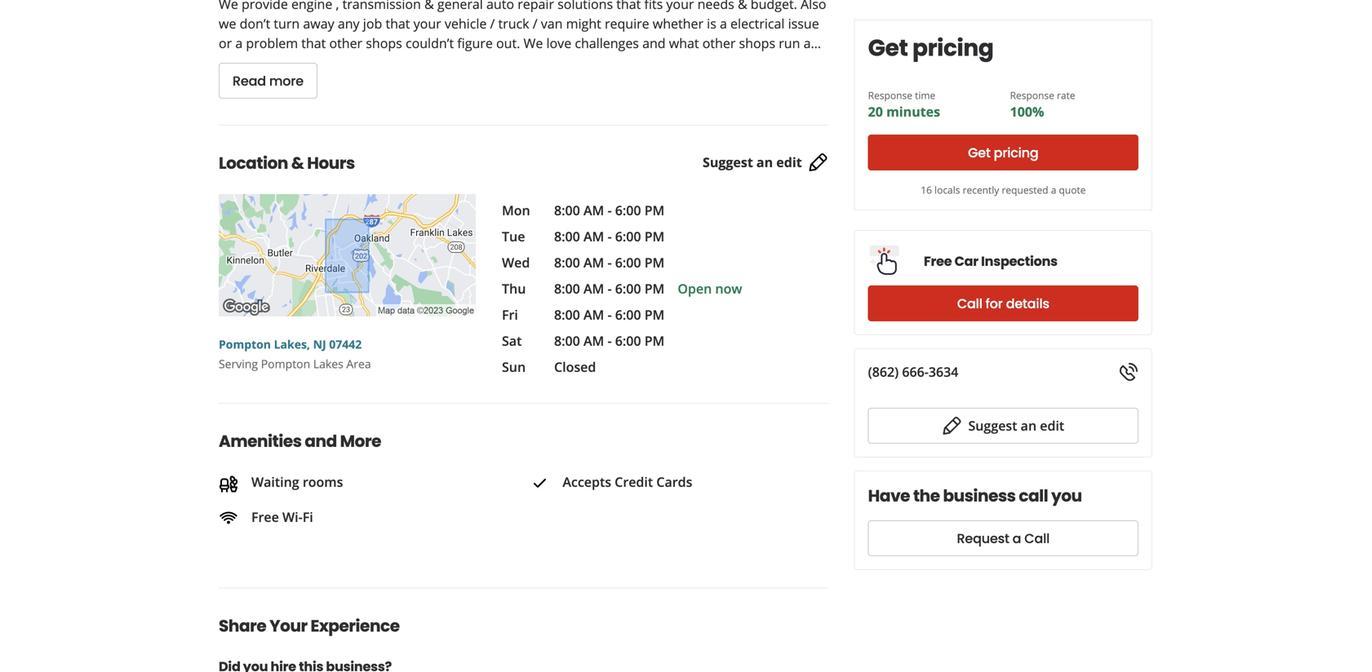 Task type: vqa. For each thing, say whether or not it's contained in the screenshot.
the leftmost Request a Quote
no



Task type: describe. For each thing, give the bounding box(es) containing it.
fri
[[502, 306, 518, 324]]

turn
[[274, 15, 300, 32]]

request a call button
[[868, 521, 1138, 557]]

07442
[[329, 337, 362, 352]]

wed
[[502, 254, 530, 271]]

wi-
[[282, 508, 303, 526]]

1 shops from the left
[[366, 34, 402, 52]]

free wi-fi
[[251, 508, 313, 526]]

might
[[566, 15, 601, 32]]

pm for sat
[[644, 332, 665, 350]]

lakes
[[313, 356, 343, 372]]

away
[[303, 15, 334, 32]]

2 other from the left
[[702, 34, 736, 52]]

requested
[[1002, 183, 1048, 197]]

thu
[[502, 280, 526, 297]]

call for details button
[[868, 286, 1138, 322]]

job
[[363, 15, 382, 32]]

3634
[[929, 363, 958, 381]]

- for mon
[[608, 202, 612, 219]]

am for sat
[[583, 332, 604, 350]]

0 horizontal spatial and
[[305, 430, 337, 453]]

your
[[413, 15, 441, 32]]

pm for thu
[[644, 280, 665, 297]]

a left quote
[[1051, 183, 1056, 197]]

issue
[[788, 15, 819, 32]]

- for thu
[[608, 280, 612, 297]]

locals
[[934, 183, 960, 197]]

8:00 am - 6:00 pm for fri
[[554, 306, 665, 324]]

6:00 for sat
[[615, 332, 641, 350]]

waiting rooms
[[251, 473, 343, 491]]

truck
[[498, 15, 529, 32]]

for
[[986, 295, 1003, 313]]

6:00 for thu
[[615, 280, 641, 297]]

what
[[669, 34, 699, 52]]

24 waiting rooms v2 image
[[219, 474, 238, 493]]

call for details
[[957, 295, 1049, 313]]

cards
[[656, 473, 692, 491]]

(862) 666-3634
[[868, 363, 958, 381]]

location
[[219, 152, 288, 175]]

0 horizontal spatial get
[[868, 32, 908, 64]]

8:00 am - 6:00 pm for sat
[[554, 332, 665, 350]]

&
[[291, 152, 304, 175]]

a inside button
[[1013, 530, 1021, 548]]

call inside 'button'
[[957, 295, 982, 313]]

business
[[943, 485, 1016, 508]]

open now
[[678, 280, 742, 297]]

24 pencil v2 image
[[942, 416, 962, 436]]

- for fri
[[608, 306, 612, 324]]

vehicle
[[445, 15, 487, 32]]

get pricing button
[[868, 135, 1138, 171]]

8:00 am - 6:00 pm for thu
[[554, 280, 665, 297]]

suggest an edit inside location & hours element
[[703, 154, 802, 171]]

lakes,
[[274, 337, 310, 352]]

8:00 for tue
[[554, 228, 580, 245]]

666-
[[902, 363, 929, 381]]

we
[[219, 15, 236, 32]]

share your experience
[[219, 615, 400, 638]]

pompton lakes, nj 07442 link
[[219, 337, 362, 352]]

credit
[[615, 473, 653, 491]]

pompton lakes, nj 07442 serving pompton lakes area
[[219, 337, 371, 372]]

get pricing inside "button"
[[968, 144, 1039, 162]]

more
[[269, 72, 304, 90]]

0 vertical spatial pricing
[[912, 32, 994, 64]]

amenities
[[219, 430, 302, 453]]

area
[[346, 356, 371, 372]]

electrical
[[730, 15, 785, 32]]

car
[[955, 252, 978, 271]]

6:00 for fri
[[615, 306, 641, 324]]

or
[[219, 34, 232, 52]]

recently
[[963, 183, 999, 197]]

2 shops from the left
[[739, 34, 775, 52]]

free for free car inspections
[[924, 252, 952, 271]]

16 locals recently requested a quote
[[921, 183, 1086, 197]]

8:00 am - 6:00 pm for tue
[[554, 228, 665, 245]]

sat
[[502, 332, 522, 350]]

call inside button
[[1024, 530, 1050, 548]]

closed
[[554, 358, 596, 376]]

any
[[338, 15, 360, 32]]

have the business call you
[[868, 485, 1082, 508]]

(862)
[[868, 363, 899, 381]]

rooms
[[303, 473, 343, 491]]

amenities and more element
[[193, 403, 841, 562]]

location & hours
[[219, 152, 355, 175]]

edit inside location & hours element
[[776, 154, 802, 171]]

tue
[[502, 228, 525, 245]]

figure
[[457, 34, 493, 52]]

quote
[[1059, 183, 1086, 197]]

the
[[913, 485, 940, 508]]

require
[[605, 15, 649, 32]]

6:00 for tue
[[615, 228, 641, 245]]

am for tue
[[583, 228, 604, 245]]

your
[[269, 615, 307, 638]]

we
[[524, 34, 543, 52]]

we don't turn away any job that your vehicle / truck / van might require whether is a electrical issue or a problem that other shops couldn't figure out. we love challenges and what other shops run a …
[[219, 15, 821, 52]]

you
[[1051, 485, 1082, 508]]

8:00 am - 6:00 pm for wed
[[554, 254, 665, 271]]

request
[[957, 530, 1009, 548]]

suggest inside location & hours element
[[703, 154, 753, 171]]

100%
[[1010, 103, 1044, 120]]

am for fri
[[583, 306, 604, 324]]

open
[[678, 280, 712, 297]]

call
[[1019, 485, 1048, 508]]

response time 20 minutes
[[868, 89, 940, 120]]

get inside "button"
[[968, 144, 991, 162]]

pricing inside "button"
[[994, 144, 1039, 162]]

minutes
[[886, 103, 940, 120]]

out.
[[496, 34, 520, 52]]

a right or
[[235, 34, 243, 52]]



Task type: locate. For each thing, give the bounding box(es) containing it.
other down "is"
[[702, 34, 736, 52]]

/ left truck
[[490, 15, 495, 32]]

4 8:00 am - 6:00 pm from the top
[[554, 280, 665, 297]]

1 vertical spatial that
[[301, 34, 326, 52]]

pompton
[[219, 337, 271, 352], [261, 356, 310, 372]]

1 / from the left
[[490, 15, 495, 32]]

share your experience element
[[193, 588, 828, 672]]

suggest an edit button
[[868, 408, 1138, 444]]

share
[[219, 615, 266, 638]]

am for wed
[[583, 254, 604, 271]]

get up recently
[[968, 144, 991, 162]]

1 vertical spatial and
[[305, 430, 337, 453]]

an up call
[[1021, 417, 1037, 435]]

have
[[868, 485, 910, 508]]

3 am from the top
[[583, 254, 604, 271]]

am
[[583, 202, 604, 219], [583, 228, 604, 245], [583, 254, 604, 271], [583, 280, 604, 297], [583, 306, 604, 324], [583, 332, 604, 350]]

8:00 for sat
[[554, 332, 580, 350]]

am for thu
[[583, 280, 604, 297]]

2 8:00 from the top
[[554, 228, 580, 245]]

pm for fri
[[644, 306, 665, 324]]

get pricing
[[868, 32, 994, 64], [968, 144, 1039, 162]]

- for tue
[[608, 228, 612, 245]]

whether
[[653, 15, 703, 32]]

8:00 am - 6:00 pm
[[554, 202, 665, 219], [554, 228, 665, 245], [554, 254, 665, 271], [554, 280, 665, 297], [554, 306, 665, 324], [554, 332, 665, 350]]

read
[[233, 72, 266, 90]]

a right request
[[1013, 530, 1021, 548]]

…
[[811, 34, 821, 52]]

edit inside button
[[1040, 417, 1064, 435]]

5 6:00 from the top
[[615, 306, 641, 324]]

call
[[957, 295, 982, 313], [1024, 530, 1050, 548]]

run
[[779, 34, 800, 52]]

1 vertical spatial call
[[1024, 530, 1050, 548]]

get pricing up time
[[868, 32, 994, 64]]

rate
[[1057, 89, 1075, 102]]

3 8:00 from the top
[[554, 254, 580, 271]]

pricing
[[912, 32, 994, 64], [994, 144, 1039, 162]]

and left what
[[642, 34, 666, 52]]

mon
[[502, 202, 530, 219]]

pompton down pompton lakes, nj 07442 link
[[261, 356, 310, 372]]

get up response time 20 minutes
[[868, 32, 908, 64]]

details
[[1006, 295, 1049, 313]]

an
[[756, 154, 773, 171], [1021, 417, 1037, 435]]

an left 24 pencil v2 icon
[[756, 154, 773, 171]]

3 - from the top
[[608, 254, 612, 271]]

1 horizontal spatial call
[[1024, 530, 1050, 548]]

read more
[[233, 72, 304, 90]]

is
[[707, 15, 716, 32]]

1 vertical spatial pricing
[[994, 144, 1039, 162]]

2 am from the top
[[583, 228, 604, 245]]

an inside location & hours element
[[756, 154, 773, 171]]

response rate 100%
[[1010, 89, 1075, 120]]

0 horizontal spatial an
[[756, 154, 773, 171]]

location & hours element
[[193, 125, 854, 377]]

1 horizontal spatial shops
[[739, 34, 775, 52]]

get pricing up 16 locals recently requested a quote
[[968, 144, 1039, 162]]

response inside response rate 100%
[[1010, 89, 1054, 102]]

1 pm from the top
[[644, 202, 665, 219]]

am for mon
[[583, 202, 604, 219]]

1 horizontal spatial get
[[968, 144, 991, 162]]

0 horizontal spatial response
[[868, 89, 912, 102]]

pm for wed
[[644, 254, 665, 271]]

0 horizontal spatial /
[[490, 15, 495, 32]]

4 - from the top
[[608, 280, 612, 297]]

2 - from the top
[[608, 228, 612, 245]]

8:00 for mon
[[554, 202, 580, 219]]

24 checkmark v2 image
[[530, 474, 550, 493]]

suggest an edit right 24 pencil v2 image
[[968, 417, 1064, 435]]

1 vertical spatial an
[[1021, 417, 1037, 435]]

nj
[[313, 337, 326, 352]]

0 vertical spatial free
[[924, 252, 952, 271]]

request a call
[[957, 530, 1050, 548]]

don't
[[240, 15, 270, 32]]

and inside the we don't turn away any job that your vehicle / truck / van might require whether is a electrical issue or a problem that other shops couldn't figure out. we love challenges and what other shops run a …
[[642, 34, 666, 52]]

1 6:00 from the top
[[615, 202, 641, 219]]

amenities and more
[[219, 430, 381, 453]]

6 pm from the top
[[644, 332, 665, 350]]

more
[[340, 430, 381, 453]]

1 vertical spatial get pricing
[[968, 144, 1039, 162]]

16
[[921, 183, 932, 197]]

4 8:00 from the top
[[554, 280, 580, 297]]

0 horizontal spatial other
[[329, 34, 362, 52]]

0 vertical spatial an
[[756, 154, 773, 171]]

pricing up time
[[912, 32, 994, 64]]

1 horizontal spatial suggest an edit
[[968, 417, 1064, 435]]

5 am from the top
[[583, 306, 604, 324]]

free
[[924, 252, 952, 271], [251, 508, 279, 526]]

accepts credit cards
[[563, 473, 692, 491]]

24 pencil v2 image
[[808, 153, 828, 172]]

1 8:00 from the top
[[554, 202, 580, 219]]

couldn't
[[406, 34, 454, 52]]

4 6:00 from the top
[[615, 280, 641, 297]]

1 vertical spatial get
[[968, 144, 991, 162]]

0 vertical spatial get
[[868, 32, 908, 64]]

problem
[[246, 34, 298, 52]]

8:00 for fri
[[554, 306, 580, 324]]

serving
[[219, 356, 258, 372]]

1 vertical spatial suggest
[[968, 417, 1017, 435]]

24 phone v2 image
[[1119, 362, 1138, 382]]

shops
[[366, 34, 402, 52], [739, 34, 775, 52]]

1 vertical spatial edit
[[1040, 417, 1064, 435]]

edit up "you"
[[1040, 417, 1064, 435]]

0 vertical spatial call
[[957, 295, 982, 313]]

and
[[642, 34, 666, 52], [305, 430, 337, 453]]

0 vertical spatial suggest an edit
[[703, 154, 802, 171]]

1 other from the left
[[329, 34, 362, 52]]

8:00 for wed
[[554, 254, 580, 271]]

now
[[715, 280, 742, 297]]

0 horizontal spatial suggest an edit
[[703, 154, 802, 171]]

1 horizontal spatial free
[[924, 252, 952, 271]]

- for wed
[[608, 254, 612, 271]]

response for 100%
[[1010, 89, 1054, 102]]

2 8:00 am - 6:00 pm from the top
[[554, 228, 665, 245]]

2 6:00 from the top
[[615, 228, 641, 245]]

6:00 for wed
[[615, 254, 641, 271]]

0 horizontal spatial shops
[[366, 34, 402, 52]]

0 horizontal spatial that
[[301, 34, 326, 52]]

0 vertical spatial pompton
[[219, 337, 271, 352]]

shops down electrical
[[739, 34, 775, 52]]

suggest an edit link
[[703, 153, 828, 172]]

1 response from the left
[[868, 89, 912, 102]]

other down any
[[329, 34, 362, 52]]

6 - from the top
[[608, 332, 612, 350]]

5 pm from the top
[[644, 306, 665, 324]]

sun
[[502, 358, 526, 376]]

1 am from the top
[[583, 202, 604, 219]]

shops down job
[[366, 34, 402, 52]]

0 horizontal spatial call
[[957, 295, 982, 313]]

1 horizontal spatial /
[[533, 15, 537, 32]]

2 response from the left
[[1010, 89, 1054, 102]]

4 pm from the top
[[644, 280, 665, 297]]

waiting
[[251, 473, 299, 491]]

8:00
[[554, 202, 580, 219], [554, 228, 580, 245], [554, 254, 580, 271], [554, 280, 580, 297], [554, 306, 580, 324], [554, 332, 580, 350]]

0 horizontal spatial suggest
[[703, 154, 753, 171]]

response up "100%"
[[1010, 89, 1054, 102]]

1 horizontal spatial edit
[[1040, 417, 1064, 435]]

call left for
[[957, 295, 982, 313]]

0 horizontal spatial free
[[251, 508, 279, 526]]

free left car at the right top of the page
[[924, 252, 952, 271]]

3 8:00 am - 6:00 pm from the top
[[554, 254, 665, 271]]

1 horizontal spatial response
[[1010, 89, 1054, 102]]

that
[[386, 15, 410, 32], [301, 34, 326, 52]]

0 vertical spatial suggest
[[703, 154, 753, 171]]

6 6:00 from the top
[[615, 332, 641, 350]]

2 / from the left
[[533, 15, 537, 32]]

that right job
[[386, 15, 410, 32]]

1 horizontal spatial other
[[702, 34, 736, 52]]

map image
[[219, 194, 476, 317]]

an inside button
[[1021, 417, 1037, 435]]

free for free wi-fi
[[251, 508, 279, 526]]

time
[[915, 89, 935, 102]]

6 8:00 am - 6:00 pm from the top
[[554, 332, 665, 350]]

suggest inside button
[[968, 417, 1017, 435]]

response inside response time 20 minutes
[[868, 89, 912, 102]]

1 vertical spatial suggest an edit
[[968, 417, 1064, 435]]

pricing up 'requested'
[[994, 144, 1039, 162]]

pm for tue
[[644, 228, 665, 245]]

call down call
[[1024, 530, 1050, 548]]

fi
[[303, 508, 313, 526]]

pm
[[644, 202, 665, 219], [644, 228, 665, 245], [644, 254, 665, 271], [644, 280, 665, 297], [644, 306, 665, 324], [644, 332, 665, 350]]

1 - from the top
[[608, 202, 612, 219]]

response
[[868, 89, 912, 102], [1010, 89, 1054, 102]]

suggest an edit left 24 pencil v2 icon
[[703, 154, 802, 171]]

suggest
[[703, 154, 753, 171], [968, 417, 1017, 435]]

a right the run
[[804, 34, 811, 52]]

0 horizontal spatial edit
[[776, 154, 802, 171]]

3 6:00 from the top
[[615, 254, 641, 271]]

free left wi-
[[251, 508, 279, 526]]

0 vertical spatial get pricing
[[868, 32, 994, 64]]

/ left van
[[533, 15, 537, 32]]

1 horizontal spatial and
[[642, 34, 666, 52]]

other
[[329, 34, 362, 52], [702, 34, 736, 52]]

6 am from the top
[[583, 332, 604, 350]]

4 am from the top
[[583, 280, 604, 297]]

0 vertical spatial and
[[642, 34, 666, 52]]

free inside "amenities and more" element
[[251, 508, 279, 526]]

free car inspections
[[924, 252, 1058, 271]]

6:00 for mon
[[615, 202, 641, 219]]

1 vertical spatial free
[[251, 508, 279, 526]]

challenges
[[575, 34, 639, 52]]

pompton up serving
[[219, 337, 271, 352]]

response up 20
[[868, 89, 912, 102]]

van
[[541, 15, 563, 32]]

1 horizontal spatial suggest
[[968, 417, 1017, 435]]

5 8:00 from the top
[[554, 306, 580, 324]]

that down away
[[301, 34, 326, 52]]

1 8:00 am - 6:00 pm from the top
[[554, 202, 665, 219]]

and left more
[[305, 430, 337, 453]]

0 vertical spatial that
[[386, 15, 410, 32]]

accepts
[[563, 473, 611, 491]]

inspections
[[981, 252, 1058, 271]]

love
[[546, 34, 571, 52]]

24 wifi v2 image
[[219, 509, 238, 528]]

20
[[868, 103, 883, 120]]

1 horizontal spatial an
[[1021, 417, 1037, 435]]

8:00 am - 6:00 pm for mon
[[554, 202, 665, 219]]

/
[[490, 15, 495, 32], [533, 15, 537, 32]]

edit left 24 pencil v2 icon
[[776, 154, 802, 171]]

edit
[[776, 154, 802, 171], [1040, 417, 1064, 435]]

1 horizontal spatial that
[[386, 15, 410, 32]]

hours
[[307, 152, 355, 175]]

0 vertical spatial edit
[[776, 154, 802, 171]]

6 8:00 from the top
[[554, 332, 580, 350]]

pm for mon
[[644, 202, 665, 219]]

5 - from the top
[[608, 306, 612, 324]]

response for 20
[[868, 89, 912, 102]]

2 pm from the top
[[644, 228, 665, 245]]

5 8:00 am - 6:00 pm from the top
[[554, 306, 665, 324]]

8:00 for thu
[[554, 280, 580, 297]]

suggest an edit inside button
[[968, 417, 1064, 435]]

- for sat
[[608, 332, 612, 350]]

1 vertical spatial pompton
[[261, 356, 310, 372]]

a right "is"
[[720, 15, 727, 32]]

experience
[[311, 615, 400, 638]]

3 pm from the top
[[644, 254, 665, 271]]



